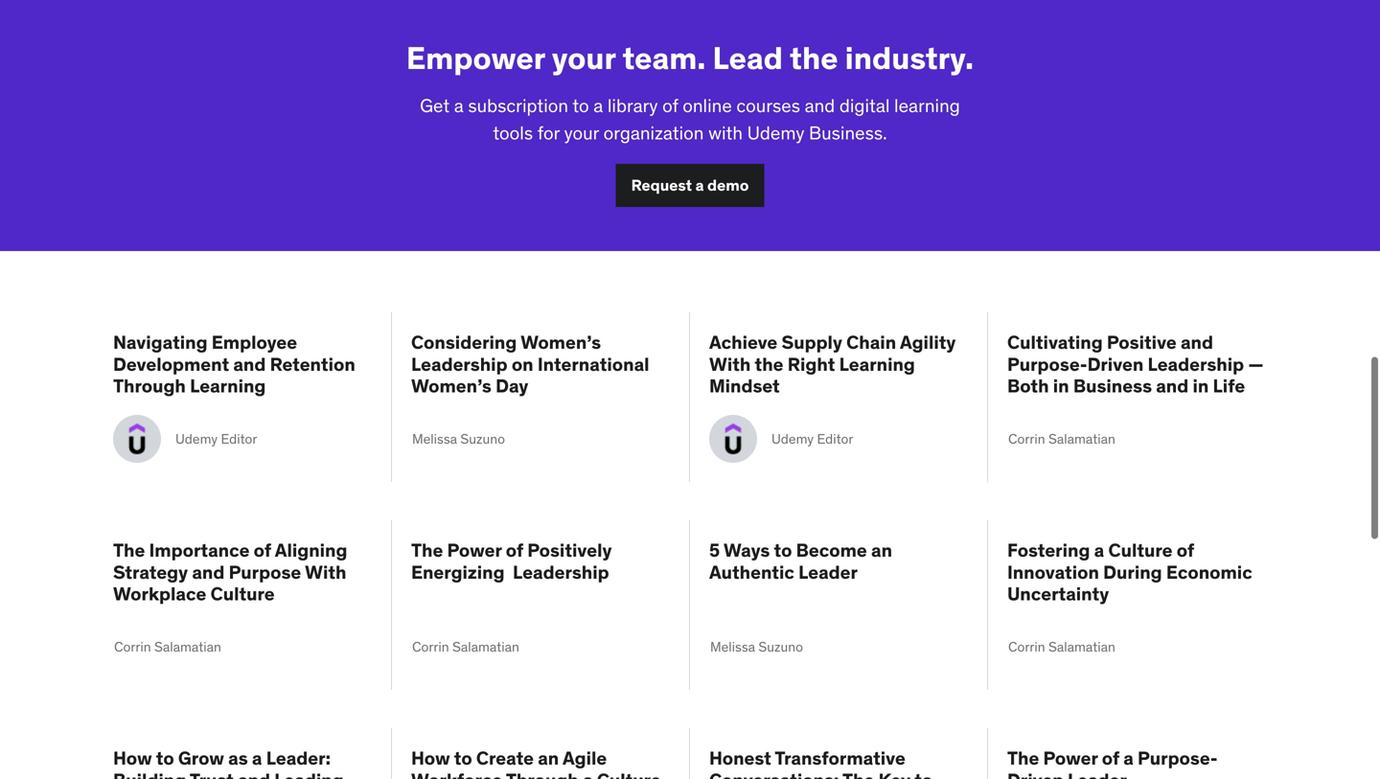 Task type: describe. For each thing, give the bounding box(es) containing it.
a inside how to create an agile workforce through a cultur
[[583, 769, 593, 779]]

of for the power of positively energizing  leadership
[[506, 539, 523, 562]]

leader for of
[[1068, 769, 1127, 779]]

demo
[[707, 175, 749, 195]]

corrin for the power of positively energizing  leadership
[[412, 638, 449, 656]]

and up life
[[1181, 331, 1213, 354]]

employee
[[212, 331, 297, 354]]

fostering a culture of innovation during economic uncertainty
[[1007, 539, 1253, 605]]

suzuno for authentic
[[759, 638, 803, 656]]

udemy for navigating employee development and retention through learning
[[175, 430, 218, 448]]

leadership inside the power of positively energizing  leadership
[[513, 561, 609, 584]]

an inside 5 ways to become an authentic leader
[[871, 539, 892, 562]]

online
[[683, 94, 732, 117]]

day
[[496, 374, 528, 397]]

digital
[[840, 94, 890, 117]]

editor for right
[[817, 430, 853, 448]]

innovation
[[1007, 561, 1099, 584]]

udemy editor for learning
[[175, 430, 257, 448]]

get
[[420, 94, 450, 117]]

corrin salamatian for leadership
[[412, 638, 519, 656]]

and inside the "navigating employee development and retention through learning"
[[233, 353, 266, 376]]

development
[[113, 353, 229, 376]]

udemy inside get a subscription to a library of online courses and digital learning tools for your organization with udemy business.
[[747, 121, 805, 144]]

key
[[879, 769, 911, 779]]

navigating employee development and retention through learning
[[113, 331, 355, 397]]

salamatian for leadership
[[452, 638, 519, 656]]

library
[[608, 94, 658, 117]]

lead
[[713, 39, 783, 77]]

the power of positively energizing  leadership
[[411, 539, 612, 584]]

corrin salamatian for innovation
[[1008, 638, 1116, 656]]

salamatian for driven
[[1049, 430, 1116, 448]]

business
[[1073, 374, 1152, 397]]

chain
[[847, 331, 896, 354]]

how to create an agile workforce through a cultur link
[[411, 747, 670, 779]]

workplace
[[113, 582, 206, 605]]

the power of a purpose- driven leader
[[1007, 747, 1218, 779]]

melissa suzuno for authentic
[[710, 638, 803, 656]]

to inside how to grow as a leader: building trust and leadin
[[156, 747, 174, 770]]

a inside fostering a culture of innovation during economic uncertainty
[[1094, 539, 1104, 562]]

how to grow as a leader: building trust and leadin link
[[113, 747, 372, 779]]

1 horizontal spatial the
[[790, 39, 838, 77]]

uncertainty
[[1007, 582, 1109, 605]]

5
[[709, 539, 720, 562]]

become
[[796, 539, 867, 562]]

corrin salamatian for strategy
[[114, 638, 221, 656]]

with
[[708, 121, 743, 144]]

1 in from the left
[[1053, 374, 1069, 397]]

life
[[1213, 374, 1245, 397]]

honest transformative conversations: the key t
[[709, 747, 933, 779]]

team.
[[623, 39, 706, 77]]

your inside get a subscription to a library of online courses and digital learning tools for your organization with udemy business.
[[564, 121, 599, 144]]

0 vertical spatial your
[[552, 39, 616, 77]]

achieve supply chain agility with the right learning mindset
[[709, 331, 956, 397]]

the importance of aligning strategy and purpose with workplace culture
[[113, 539, 347, 605]]

cultivating positive and purpose-driven leadership — both in business and in life
[[1007, 331, 1264, 397]]

corrin for fostering a culture of innovation during economic uncertainty
[[1008, 638, 1045, 656]]

retention
[[270, 353, 355, 376]]

both
[[1007, 374, 1049, 397]]

power for a
[[1043, 747, 1098, 770]]

corrin salamatian for driven
[[1008, 430, 1116, 448]]

the power of positively energizing  leadership link
[[411, 539, 670, 605]]

an inside how to create an agile workforce through a cultur
[[538, 747, 559, 770]]

udemy editor for right
[[772, 430, 853, 448]]

considering women's leadership on international women's day
[[411, 331, 649, 397]]

how to grow as a leader: building trust and leadin
[[113, 747, 344, 779]]

driven inside "the power of a purpose- driven leader"
[[1007, 769, 1064, 779]]

purpose
[[229, 561, 301, 584]]

fostering
[[1007, 539, 1090, 562]]

workforce
[[411, 769, 502, 779]]

to inside 5 ways to become an authentic leader
[[774, 539, 792, 562]]

how to create an agile workforce through a cultur
[[411, 747, 661, 779]]

learning inside the "navigating employee development and retention through learning"
[[190, 374, 266, 397]]

considering women's leadership on international women's day link
[[411, 331, 670, 397]]

fostering a culture of innovation during economic uncertainty link
[[1007, 539, 1267, 605]]

strategy
[[113, 561, 188, 584]]

leadership inside the cultivating positive and purpose-driven leadership — both in business and in life
[[1148, 353, 1244, 376]]

of inside get a subscription to a library of online courses and digital learning tools for your organization with udemy business.
[[662, 94, 678, 117]]

create
[[476, 747, 534, 770]]

courses
[[737, 94, 800, 117]]

request a demo link
[[616, 164, 764, 207]]

0 vertical spatial women's
[[521, 331, 601, 354]]

as
[[228, 747, 248, 770]]

the for the power of a purpose- driven leader
[[1007, 747, 1039, 770]]

of inside fostering a culture of innovation during economic uncertainty
[[1177, 539, 1194, 562]]

honest transformative conversations: the key t link
[[709, 747, 968, 779]]

salamatian for innovation
[[1049, 638, 1116, 656]]

positively
[[527, 539, 612, 562]]

through inside how to create an agile workforce through a cultur
[[506, 769, 579, 779]]

right
[[788, 353, 835, 376]]

agile
[[563, 747, 607, 770]]

cultivating positive and purpose-driven leadership — both in business and in life link
[[1007, 331, 1267, 397]]

leader:
[[266, 747, 331, 770]]

authentic
[[709, 561, 794, 584]]

and inside how to grow as a leader: building trust and leadin
[[238, 769, 270, 779]]

power for positively
[[447, 539, 502, 562]]

importance
[[149, 539, 250, 562]]

to inside get a subscription to a library of online courses and digital learning tools for your organization with udemy business.
[[573, 94, 589, 117]]

considering
[[411, 331, 517, 354]]

international
[[538, 353, 649, 376]]

5 ways to become an authentic leader
[[709, 539, 892, 584]]

achieve supply chain agility with the right learning mindset link
[[709, 331, 968, 397]]

positive
[[1107, 331, 1177, 354]]



Task type: locate. For each thing, give the bounding box(es) containing it.
agility
[[900, 331, 956, 354]]

0 horizontal spatial driven
[[1007, 769, 1064, 779]]

5 ways to become an authentic leader link
[[709, 539, 968, 605]]

1 vertical spatial your
[[564, 121, 599, 144]]

culture right innovation
[[1108, 539, 1173, 562]]

1 horizontal spatial melissa
[[710, 638, 755, 656]]

power inside "the power of a purpose- driven leader"
[[1043, 747, 1098, 770]]

an
[[871, 539, 892, 562], [538, 747, 559, 770]]

the inside the power of positively energizing  leadership
[[411, 539, 443, 562]]

leader
[[799, 561, 858, 584], [1068, 769, 1127, 779]]

0 horizontal spatial leader
[[799, 561, 858, 584]]

how inside how to create an agile workforce through a cultur
[[411, 747, 450, 770]]

salamatian down workplace
[[154, 638, 221, 656]]

in right both on the right of page
[[1053, 374, 1069, 397]]

a inside how to grow as a leader: building trust and leadin
[[252, 747, 262, 770]]

1 vertical spatial culture
[[210, 582, 275, 605]]

ways
[[724, 539, 770, 562]]

1 horizontal spatial suzuno
[[759, 638, 803, 656]]

1 udemy editor from the left
[[175, 430, 257, 448]]

in
[[1053, 374, 1069, 397], [1193, 374, 1209, 397]]

1 vertical spatial with
[[305, 561, 346, 584]]

supply
[[782, 331, 842, 354]]

leader inside 5 ways to become an authentic leader
[[799, 561, 858, 584]]

through down navigating at left
[[113, 374, 186, 397]]

how left grow
[[113, 747, 152, 770]]

of inside "the power of a purpose- driven leader"
[[1102, 747, 1120, 770]]

the inside "the importance of aligning strategy and purpose with workplace culture"
[[113, 539, 145, 562]]

1 horizontal spatial power
[[1043, 747, 1098, 770]]

0 horizontal spatial suzuno
[[460, 430, 505, 448]]

1 horizontal spatial editor
[[817, 430, 853, 448]]

leader for to
[[799, 561, 858, 584]]

culture
[[1108, 539, 1173, 562], [210, 582, 275, 605]]

aligning
[[275, 539, 347, 562]]

0 horizontal spatial the
[[755, 353, 784, 376]]

your up library
[[552, 39, 616, 77]]

the left right
[[755, 353, 784, 376]]

to left library
[[573, 94, 589, 117]]

and down positive
[[1156, 374, 1189, 397]]

an right become at the bottom right
[[871, 539, 892, 562]]

1 horizontal spatial udemy editor
[[772, 430, 853, 448]]

salamatian
[[1049, 430, 1116, 448], [154, 638, 221, 656], [452, 638, 519, 656], [1049, 638, 1116, 656]]

on
[[512, 353, 534, 376]]

0 horizontal spatial how
[[113, 747, 152, 770]]

the up courses
[[790, 39, 838, 77]]

1 vertical spatial suzuno
[[759, 638, 803, 656]]

mindset
[[709, 374, 780, 397]]

melissa suzuno down day
[[412, 430, 505, 448]]

navigating
[[113, 331, 208, 354]]

0 vertical spatial through
[[113, 374, 186, 397]]

editor down achieve supply chain agility with the right learning mindset
[[817, 430, 853, 448]]

0 horizontal spatial with
[[305, 561, 346, 584]]

power
[[447, 539, 502, 562], [1043, 747, 1098, 770]]

udemy
[[747, 121, 805, 144], [175, 430, 218, 448], [772, 430, 814, 448]]

and up business.
[[805, 94, 835, 117]]

with right purpose
[[305, 561, 346, 584]]

corrin
[[1008, 430, 1045, 448], [114, 638, 151, 656], [412, 638, 449, 656], [1008, 638, 1045, 656]]

0 horizontal spatial women's
[[411, 374, 492, 397]]

building
[[113, 769, 186, 779]]

1 horizontal spatial driven
[[1088, 353, 1144, 376]]

1 horizontal spatial with
[[709, 353, 751, 376]]

1 horizontal spatial women's
[[521, 331, 601, 354]]

editor
[[221, 430, 257, 448], [817, 430, 853, 448]]

2 in from the left
[[1193, 374, 1209, 397]]

how
[[113, 747, 152, 770], [411, 747, 450, 770]]

honest
[[709, 747, 771, 770]]

corrin for cultivating positive and purpose-driven leadership — both in business and in life
[[1008, 430, 1045, 448]]

1 vertical spatial melissa suzuno
[[710, 638, 803, 656]]

0 horizontal spatial leadership
[[411, 353, 508, 376]]

trust
[[190, 769, 234, 779]]

to left create
[[454, 747, 472, 770]]

0 vertical spatial an
[[871, 539, 892, 562]]

to left grow
[[156, 747, 174, 770]]

editor down navigating employee development and retention through learning link
[[221, 430, 257, 448]]

empower
[[406, 39, 545, 77]]

corrin salamatian
[[1008, 430, 1116, 448], [114, 638, 221, 656], [412, 638, 519, 656], [1008, 638, 1116, 656]]

1 horizontal spatial through
[[506, 769, 579, 779]]

2 how from the left
[[411, 747, 450, 770]]

1 how from the left
[[113, 747, 152, 770]]

leader inside "the power of a purpose- driven leader"
[[1068, 769, 1127, 779]]

1 horizontal spatial purpose-
[[1138, 747, 1218, 770]]

0 horizontal spatial learning
[[190, 374, 266, 397]]

grow
[[178, 747, 224, 770]]

during
[[1103, 561, 1162, 584]]

culture down importance
[[210, 582, 275, 605]]

0 horizontal spatial melissa
[[412, 430, 457, 448]]

of for the power of a purpose- driven leader
[[1102, 747, 1120, 770]]

learning right right
[[839, 353, 915, 376]]

through right workforce
[[506, 769, 579, 779]]

through inside the "navigating employee development and retention through learning"
[[113, 374, 186, 397]]

and left purpose
[[192, 561, 225, 584]]

leadership inside considering women's leadership on international women's day
[[411, 353, 508, 376]]

udemy down mindset
[[772, 430, 814, 448]]

1 horizontal spatial melissa suzuno
[[710, 638, 803, 656]]

driven
[[1088, 353, 1144, 376], [1007, 769, 1064, 779]]

0 vertical spatial suzuno
[[460, 430, 505, 448]]

learning inside achieve supply chain agility with the right learning mindset
[[839, 353, 915, 376]]

your
[[552, 39, 616, 77], [564, 121, 599, 144]]

business.
[[809, 121, 887, 144]]

with inside "the importance of aligning strategy and purpose with workplace culture"
[[305, 561, 346, 584]]

learning
[[839, 353, 915, 376], [190, 374, 266, 397]]

to right ways
[[774, 539, 792, 562]]

corrin for the importance of aligning strategy and purpose with workplace culture
[[114, 638, 151, 656]]

0 horizontal spatial power
[[447, 539, 502, 562]]

1 vertical spatial through
[[506, 769, 579, 779]]

industry.
[[845, 39, 974, 77]]

of inside the power of positively energizing  leadership
[[506, 539, 523, 562]]

0 horizontal spatial editor
[[221, 430, 257, 448]]

learning
[[894, 94, 960, 117]]

the power of a purpose- driven leader link
[[1007, 747, 1267, 779]]

1 horizontal spatial an
[[871, 539, 892, 562]]

women's down considering
[[411, 374, 492, 397]]

the importance of aligning strategy and purpose with workplace culture link
[[113, 539, 372, 605]]

the inside honest transformative conversations: the key t
[[843, 769, 875, 779]]

udemy editor
[[175, 430, 257, 448], [772, 430, 853, 448]]

0 vertical spatial melissa
[[412, 430, 457, 448]]

driven inside the cultivating positive and purpose-driven leadership — both in business and in life
[[1088, 353, 1144, 376]]

empower your team. lead the industry.
[[406, 39, 974, 77]]

0 horizontal spatial purpose-
[[1007, 353, 1088, 376]]

1 vertical spatial driven
[[1007, 769, 1064, 779]]

culture inside "the importance of aligning strategy and purpose with workplace culture"
[[210, 582, 275, 605]]

0 horizontal spatial udemy editor
[[175, 430, 257, 448]]

0 horizontal spatial in
[[1053, 374, 1069, 397]]

how inside how to grow as a leader: building trust and leadin
[[113, 747, 152, 770]]

melissa for considering women's leadership on international women's day
[[412, 430, 457, 448]]

purpose- inside the cultivating positive and purpose-driven leadership — both in business and in life
[[1007, 353, 1088, 376]]

0 horizontal spatial through
[[113, 374, 186, 397]]

editor for learning
[[221, 430, 257, 448]]

with inside achieve supply chain agility with the right learning mindset
[[709, 353, 751, 376]]

and left retention on the top of the page
[[233, 353, 266, 376]]

1 horizontal spatial culture
[[1108, 539, 1173, 562]]

organization
[[603, 121, 704, 144]]

1 vertical spatial the
[[755, 353, 784, 376]]

the inside "the power of a purpose- driven leader"
[[1007, 747, 1039, 770]]

transformative
[[775, 747, 906, 770]]

1 vertical spatial women's
[[411, 374, 492, 397]]

how for how to create an agile workforce through a cultur
[[411, 747, 450, 770]]

power inside the power of positively energizing  leadership
[[447, 539, 502, 562]]

cultivating
[[1007, 331, 1103, 354]]

salamatian down business at the right
[[1049, 430, 1116, 448]]

request a demo
[[631, 175, 749, 195]]

1 horizontal spatial learning
[[839, 353, 915, 376]]

purpose- inside "the power of a purpose- driven leader"
[[1138, 747, 1218, 770]]

1 horizontal spatial in
[[1193, 374, 1209, 397]]

the for the power of positively energizing  leadership
[[411, 539, 443, 562]]

melissa suzuno down authentic
[[710, 638, 803, 656]]

udemy editor down right
[[772, 430, 853, 448]]

your right for
[[564, 121, 599, 144]]

tools
[[493, 121, 533, 144]]

0 vertical spatial power
[[447, 539, 502, 562]]

how left create
[[411, 747, 450, 770]]

of for the importance of aligning strategy and purpose with workplace culture
[[254, 539, 271, 562]]

1 vertical spatial leader
[[1068, 769, 1127, 779]]

in left life
[[1193, 374, 1209, 397]]

subscription
[[468, 94, 569, 117]]

0 vertical spatial the
[[790, 39, 838, 77]]

with left right
[[709, 353, 751, 376]]

salamatian down the power of positively energizing  leadership
[[452, 638, 519, 656]]

udemy down courses
[[747, 121, 805, 144]]

of inside "the importance of aligning strategy and purpose with workplace culture"
[[254, 539, 271, 562]]

0 vertical spatial purpose-
[[1007, 353, 1088, 376]]

and right trust
[[238, 769, 270, 779]]

udemy down development
[[175, 430, 218, 448]]

melissa suzuno for women's
[[412, 430, 505, 448]]

suzuno
[[460, 430, 505, 448], [759, 638, 803, 656]]

suzuno down day
[[460, 430, 505, 448]]

1 vertical spatial melissa
[[710, 638, 755, 656]]

purpose-
[[1007, 353, 1088, 376], [1138, 747, 1218, 770]]

0 horizontal spatial culture
[[210, 582, 275, 605]]

a inside "the power of a purpose- driven leader"
[[1124, 747, 1134, 770]]

and
[[805, 94, 835, 117], [1181, 331, 1213, 354], [233, 353, 266, 376], [1156, 374, 1189, 397], [192, 561, 225, 584], [238, 769, 270, 779]]

1 vertical spatial purpose-
[[1138, 747, 1218, 770]]

—
[[1248, 353, 1264, 376]]

0 vertical spatial driven
[[1088, 353, 1144, 376]]

1 horizontal spatial leader
[[1068, 769, 1127, 779]]

1 vertical spatial power
[[1043, 747, 1098, 770]]

get a subscription to a library of online courses and digital learning tools for your organization with udemy business.
[[420, 94, 960, 144]]

an left agile
[[538, 747, 559, 770]]

women's
[[521, 331, 601, 354], [411, 374, 492, 397]]

and inside "the importance of aligning strategy and purpose with workplace culture"
[[192, 561, 225, 584]]

udemy for achieve supply chain agility with the right learning mindset
[[772, 430, 814, 448]]

1 horizontal spatial leadership
[[513, 561, 609, 584]]

leadership
[[411, 353, 508, 376], [1148, 353, 1244, 376], [513, 561, 609, 584]]

how for how to grow as a leader: building trust and leadin
[[113, 747, 152, 770]]

0 vertical spatial melissa suzuno
[[412, 430, 505, 448]]

culture inside fostering a culture of innovation during economic uncertainty
[[1108, 539, 1173, 562]]

of
[[662, 94, 678, 117], [254, 539, 271, 562], [506, 539, 523, 562], [1177, 539, 1194, 562], [1102, 747, 1120, 770]]

the
[[790, 39, 838, 77], [755, 353, 784, 376]]

melissa for 5 ways to become an authentic leader
[[710, 638, 755, 656]]

learning down the employee
[[190, 374, 266, 397]]

a inside 'link'
[[696, 175, 704, 195]]

salamatian for strategy
[[154, 638, 221, 656]]

to
[[573, 94, 589, 117], [774, 539, 792, 562], [156, 747, 174, 770], [454, 747, 472, 770]]

0 horizontal spatial an
[[538, 747, 559, 770]]

economic
[[1166, 561, 1253, 584]]

0 horizontal spatial melissa suzuno
[[412, 430, 505, 448]]

women's up day
[[521, 331, 601, 354]]

1 horizontal spatial how
[[411, 747, 450, 770]]

the for the importance of aligning strategy and purpose with workplace culture
[[113, 539, 145, 562]]

navigating employee development and retention through learning link
[[113, 331, 372, 397]]

a
[[454, 94, 464, 117], [594, 94, 603, 117], [696, 175, 704, 195], [1094, 539, 1104, 562], [252, 747, 262, 770], [1124, 747, 1134, 770], [583, 769, 593, 779]]

0 vertical spatial leader
[[799, 561, 858, 584]]

0 vertical spatial culture
[[1108, 539, 1173, 562]]

1 editor from the left
[[221, 430, 257, 448]]

the inside achieve supply chain agility with the right learning mindset
[[755, 353, 784, 376]]

and inside get a subscription to a library of online courses and digital learning tools for your organization with udemy business.
[[805, 94, 835, 117]]

for
[[537, 121, 560, 144]]

achieve
[[709, 331, 778, 354]]

conversations:
[[709, 769, 839, 779]]

suzuno for women's
[[460, 430, 505, 448]]

1 vertical spatial an
[[538, 747, 559, 770]]

suzuno down authentic
[[759, 638, 803, 656]]

udemy editor down the "navigating employee development and retention through learning"
[[175, 430, 257, 448]]

2 udemy editor from the left
[[772, 430, 853, 448]]

request
[[631, 175, 692, 195]]

2 horizontal spatial leadership
[[1148, 353, 1244, 376]]

melissa
[[412, 430, 457, 448], [710, 638, 755, 656]]

to inside how to create an agile workforce through a cultur
[[454, 747, 472, 770]]

salamatian down uncertainty
[[1049, 638, 1116, 656]]

0 vertical spatial with
[[709, 353, 751, 376]]

2 editor from the left
[[817, 430, 853, 448]]



Task type: vqa. For each thing, say whether or not it's contained in the screenshot.
Driven's Salamatian
yes



